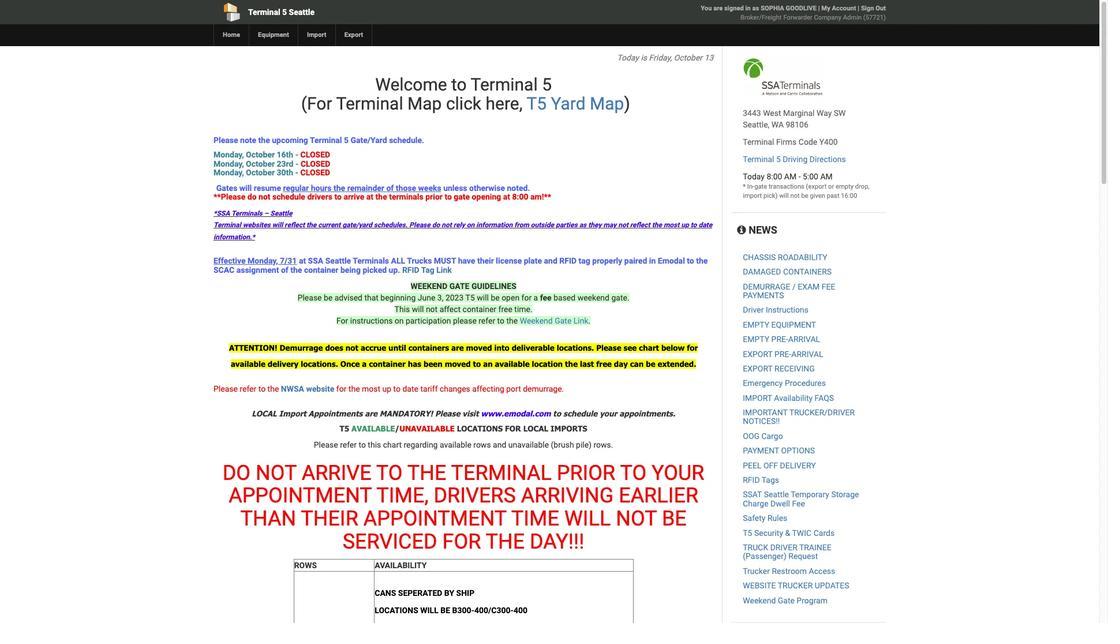 Task type: describe. For each thing, give the bounding box(es) containing it.
1 vertical spatial pre-
[[775, 350, 792, 359]]

information.*
[[214, 233, 255, 241]]

terminals inside at ssa seattle terminals all trucks must have their license plate and rfid tag properly paired in emodal to the scac assignment of the container being picked up.
[[353, 256, 389, 266]]

0 horizontal spatial available
[[231, 360, 266, 369]]

from
[[514, 221, 529, 229]]

1 vertical spatial will
[[420, 606, 439, 615]]

free inside attention! demurrage does not accrue until containers are moved into deliverable locations. please see chart below for available delivery locations. once a container has been moved to an available location the last free day can be extended.
[[596, 360, 612, 369]]

will inside gates will resume regular hours the remainder of those weeks unless otherwise noted. **please do not schedule drivers to arrive at the terminals prior to gate opening at 8:00 am!**
[[239, 183, 252, 193]]

rules
[[768, 514, 788, 523]]

1 horizontal spatial local
[[523, 424, 549, 433]]

refer for please refer to the nwsa website for the most up to date tariff changes affecting port demurrage.
[[240, 385, 256, 394]]

www.emodal.com
[[481, 409, 551, 418]]

to inside weekend gate guidelines please be advised that beginning june 3, 2023 t5 will be open for a fee based weekend gate. this will not affect container free time. for instructions on participation please refer to the weekend gate link .
[[497, 316, 505, 326]]

local import appointments are mandatory! please visit www.emodal.com to schedule your appointments. t5 available / unavailable locations for local imports
[[252, 409, 675, 433]]

terminal inside *ssa terminals – seattle terminal websites will reflect the current gate/yard schedules. please do not rely on information from outside parties as they may not reflect the most up to date information.*
[[214, 221, 241, 229]]

advised
[[335, 293, 363, 302]]

the left "ssa"
[[291, 265, 302, 275]]

trucker restroom access link
[[743, 567, 835, 576]]

guidelines
[[472, 282, 517, 291]]

be down guidelines
[[491, 293, 500, 302]]

not inside weekend gate guidelines please be advised that beginning june 3, 2023 t5 will be open for a fee based weekend gate. this will not affect container free time. for instructions on participation please refer to the weekend gate link .
[[426, 305, 438, 314]]

notices!!
[[743, 417, 780, 426]]

to left this
[[359, 440, 366, 450]]

ssat
[[743, 490, 762, 500]]

they
[[588, 221, 602, 229]]

demurrage
[[743, 282, 791, 291]]

400
[[514, 606, 528, 615]]

are inside local import appointments are mandatory! please visit www.emodal.com to schedule your appointments. t5 available / unavailable locations for local imports
[[365, 409, 378, 418]]

rfid inside chassis roadability damaged containers demurrage / exam fee payments driver instructions empty equipment empty pre-arrival export pre-arrival export receiving emergency procedures import availability faqs important trucker/driver notices!! oog cargo payment options peel off delivery rfid tags ssat seattle temporary storage charge dwell fee safety rules t5 security & twic cards truck driver trainee (passenger) request trucker restroom access website trucker updates weekend gate program
[[743, 476, 760, 485]]

containers
[[409, 343, 449, 353]]

gate/yard
[[351, 136, 387, 145]]

schedule inside gates will resume regular hours the remainder of those weeks unless otherwise noted. **please do not schedule drivers to arrive at the terminals prior to gate opening at 8:00 am!**
[[272, 192, 305, 201]]

16:00
[[841, 192, 857, 200]]

picked
[[363, 265, 387, 275]]

1 vertical spatial chart
[[383, 440, 402, 450]]

the left terminals
[[376, 192, 387, 201]]

demurrage / exam fee payments link
[[743, 282, 836, 300]]

upcoming
[[272, 136, 308, 145]]

changes
[[440, 385, 470, 394]]

damaged containers link
[[743, 267, 832, 277]]

not inside attention! demurrage does not accrue until containers are moved into deliverable locations. please see chart below for available delivery locations. once a container has been moved to an available location the last free day can be extended.
[[346, 343, 359, 353]]

rows
[[474, 440, 491, 450]]

a inside weekend gate guidelines please be advised that beginning june 3, 2023 t5 will be open for a fee based weekend gate. this will not affect container free time. for instructions on participation please refer to the weekend gate link .
[[534, 293, 538, 302]]

23rd
[[277, 159, 294, 168]]

the inside weekend gate guidelines please be advised that beginning june 3, 2023 t5 will be open for a fee based weekend gate. this will not affect container free time. for instructions on participation please refer to the weekend gate link .
[[507, 316, 518, 326]]

0 vertical spatial moved
[[466, 343, 492, 353]]

1 vertical spatial and
[[493, 440, 506, 450]]

2 vertical spatial for
[[336, 385, 347, 394]]

16th
[[277, 150, 293, 160]]

on inside *ssa terminals – seattle terminal websites will reflect the current gate/yard schedules. please do not rely on information from outside parties as they may not reflect the most up to date information.*
[[467, 221, 475, 229]]

the left nwsa
[[268, 385, 279, 394]]

arriving
[[521, 484, 614, 508]]

2 to from the left
[[620, 461, 647, 485]]

please note the upcoming terminal 5 gate/yard schedule. monday, october 16th - closed monday, october 23rd - closed monday, october 30th - closed
[[214, 136, 424, 177]]

trainee
[[800, 543, 832, 552]]

terminal
[[451, 461, 552, 485]]

30th
[[277, 168, 293, 177]]

info circle image
[[737, 225, 746, 236]]

- right 23rd
[[296, 159, 299, 168]]

gate inside today                                                                                                                                                                                                                                                                                                                                                                                                                                                                                                                                                                                                                                                                                                           8:00 am - 5:00 am * in-gate transactions (export or empty drop, import pick) will not be given past 16:00
[[755, 183, 767, 191]]

1 export from the top
[[743, 350, 773, 359]]

the right emodal
[[696, 256, 708, 266]]

once
[[340, 360, 360, 369]]

0 vertical spatial arrival
[[788, 335, 820, 344]]

weeks
[[418, 183, 441, 193]]

today for today                                                                                                                                                                                                                                                                                                                                                                                                                                                                                                                                                                                                                                                                                                           8:00 am - 5:00 am * in-gate transactions (export or empty drop, import pick) will not be given past 16:00
[[743, 172, 765, 181]]

chassis roadability damaged containers demurrage / exam fee payments driver instructions empty equipment empty pre-arrival export pre-arrival export receiving emergency procedures import availability faqs important trucker/driver notices!! oog cargo payment options peel off delivery rfid tags ssat seattle temporary storage charge dwell fee safety rules t5 security & twic cards truck driver trainee (passenger) request trucker restroom access website trucker updates weekend gate program
[[743, 253, 859, 605]]

8:00 inside gates will resume regular hours the remainder of those weeks unless otherwise noted. **please do not schedule drivers to arrive at the terminals prior to gate opening at 8:00 am!**
[[512, 192, 529, 201]]

do inside *ssa terminals – seattle terminal websites will reflect the current gate/yard schedules. please do not rely on information from outside parties as they may not reflect the most up to date information.*
[[432, 221, 440, 229]]

not inside gates will resume regular hours the remainder of those weeks unless otherwise noted. **please do not schedule drivers to arrive at the terminals prior to gate opening at 8:00 am!**
[[259, 192, 270, 201]]

click
[[446, 94, 481, 114]]

demurrage.
[[523, 385, 564, 394]]

ship
[[456, 589, 475, 598]]

1 vertical spatial locations
[[375, 606, 418, 615]]

3443 west marginal way sw seattle, wa 98106
[[743, 109, 846, 129]]

seattle inside chassis roadability damaged containers demurrage / exam fee payments driver instructions empty equipment empty pre-arrival export pre-arrival export receiving emergency procedures import availability faqs important trucker/driver notices!! oog cargo payment options peel off delivery rfid tags ssat seattle temporary storage charge dwell fee safety rules t5 security & twic cards truck driver trainee (passenger) request trucker restroom access website trucker updates weekend gate program
[[764, 490, 789, 500]]

1 vertical spatial most
[[362, 385, 380, 394]]

being
[[341, 265, 361, 275]]

containers
[[783, 267, 832, 277]]

the right hours
[[334, 183, 345, 193]]

the up emodal
[[652, 221, 662, 229]]

will down the june
[[412, 305, 424, 314]]

up inside *ssa terminals – seattle terminal websites will reflect the current gate/yard schedules. please do not rely on information from outside parties as they may not reflect the most up to date information.*
[[681, 221, 689, 229]]

2 export from the top
[[743, 364, 773, 373]]

for inside local import appointments are mandatory! please visit www.emodal.com to schedule your appointments. t5 available / unavailable locations for local imports
[[505, 424, 521, 433]]

0 horizontal spatial local
[[252, 409, 277, 418]]

/ inside local import appointments are mandatory! please visit www.emodal.com to schedule your appointments. t5 available / unavailable locations for local imports
[[395, 424, 400, 433]]

oog cargo link
[[743, 432, 783, 441]]

to inside attention! demurrage does not accrue until containers are moved into deliverable locations. please see chart below for available delivery locations. once a container has been moved to an available location the last free day can be extended.
[[473, 360, 481, 369]]

container inside attention! demurrage does not accrue until containers are moved into deliverable locations. please see chart below for available delivery locations. once a container has been moved to an available location the last free day can be extended.
[[369, 360, 406, 369]]

t5 inside welcome to terminal 5 (for terminal map click here, t5 yard map )
[[527, 94, 547, 114]]

west
[[763, 109, 781, 118]]

1 vertical spatial not
[[616, 507, 657, 531]]

code
[[799, 137, 818, 147]]

5 up equipment
[[282, 8, 287, 17]]

restroom
[[772, 567, 807, 576]]

the left "current"
[[307, 221, 317, 229]]

time.
[[515, 305, 533, 314]]

an
[[483, 360, 493, 369]]

yard
[[551, 94, 586, 114]]

(passenger)
[[743, 552, 787, 561]]

1 vertical spatial moved
[[445, 360, 471, 369]]

t5 inside weekend gate guidelines please be advised that beginning june 3, 2023 t5 will be open for a fee based weekend gate. this will not affect container free time. for instructions on participation please refer to the weekend gate link .
[[466, 293, 475, 302]]

fee
[[792, 499, 805, 508]]

2023
[[446, 293, 464, 302]]

gate inside weekend gate guidelines please be advised that beginning june 3, 2023 t5 will be open for a fee based weekend gate. this will not affect container free time. for instructions on participation please refer to the weekend gate link .
[[555, 316, 572, 326]]

please
[[453, 316, 477, 326]]

1 empty from the top
[[743, 320, 770, 329]]

please inside the please note the upcoming terminal 5 gate/yard schedule. monday, october 16th - closed monday, october 23rd - closed monday, october 30th - closed
[[214, 136, 238, 145]]

equipment link
[[249, 24, 298, 46]]

in inside you are signed in as sophia goodlive | my account | sign out broker/freight forwarder company admin (57721)
[[746, 5, 751, 12]]

company
[[814, 14, 842, 21]]

seattle up import 'link'
[[289, 8, 315, 17]]

to left arrive
[[335, 192, 342, 201]]

tag
[[579, 256, 590, 266]]

october up resume
[[246, 168, 275, 177]]

seattle inside *ssa terminals – seattle terminal websites will reflect the current gate/yard schedules. please do not rely on information from outside parties as they may not reflect the most up to date information.*
[[270, 210, 292, 218]]

0 horizontal spatial link
[[437, 265, 452, 275]]

of inside gates will resume regular hours the remainder of those weeks unless otherwise noted. **please do not schedule drivers to arrive at the terminals prior to gate opening at 8:00 am!**
[[386, 183, 394, 193]]

day
[[614, 360, 628, 369]]

2 closed from the top
[[301, 159, 330, 168]]

0 vertical spatial the
[[407, 461, 446, 485]]

1 horizontal spatial available
[[440, 440, 472, 450]]

rely
[[454, 221, 465, 229]]

to inside welcome to terminal 5 (for terminal map click here, t5 yard map )
[[451, 74, 467, 95]]

arrive
[[302, 461, 372, 485]]

unavailable
[[508, 440, 549, 450]]

export link
[[335, 24, 372, 46]]

at inside at ssa seattle terminals all trucks must have their license plate and rfid tag properly paired in emodal to the scac assignment of the container being picked up.
[[299, 256, 306, 266]]

terminal 5 seattle image
[[743, 58, 823, 96]]

parties
[[556, 221, 578, 229]]

2 horizontal spatial available
[[495, 360, 530, 369]]

5 left driving
[[776, 155, 781, 164]]

hours
[[311, 183, 332, 193]]

way
[[817, 109, 832, 118]]

june
[[418, 293, 435, 302]]

please inside weekend gate guidelines please be advised that beginning june 3, 2023 t5 will be open for a fee based weekend gate. this will not affect container free time. for instructions on participation please refer to the weekend gate link .
[[298, 293, 322, 302]]

emergency
[[743, 379, 783, 388]]

(57721)
[[864, 14, 886, 21]]

storage
[[832, 490, 859, 500]]

- right 30th
[[295, 168, 299, 177]]

welcome
[[375, 74, 447, 95]]

am!**
[[531, 192, 551, 201]]

0 horizontal spatial rfid
[[402, 265, 419, 275]]

prior
[[426, 192, 443, 201]]

1 reflect from the left
[[285, 221, 305, 229]]

procedures
[[785, 379, 826, 388]]

to left nwsa
[[258, 385, 266, 394]]

signed
[[725, 5, 744, 12]]

than
[[240, 507, 296, 531]]

to right prior
[[445, 192, 452, 201]]

free inside weekend gate guidelines please be advised that beginning june 3, 2023 t5 will be open for a fee based weekend gate. this will not affect container free time. for instructions on participation please refer to the weekend gate link .
[[499, 305, 513, 314]]

terminals inside *ssa terminals – seattle terminal websites will reflect the current gate/yard schedules. please do not rely on information from outside parties as they may not reflect the most up to date information.*
[[231, 210, 263, 218]]

current
[[318, 221, 341, 229]]

driving
[[783, 155, 808, 164]]

that
[[365, 293, 379, 302]]

do not arrive to the terminal prior to your appointment time, drivers arriving earlier than their appointment time will not be serviced for the day!!!
[[223, 461, 705, 554]]

exam
[[798, 282, 820, 291]]

1 vertical spatial the
[[486, 530, 525, 554]]

the down the once
[[349, 385, 360, 394]]

trucker
[[743, 567, 770, 576]]

5:00
[[803, 172, 819, 181]]

is
[[641, 53, 647, 62]]

0 horizontal spatial not
[[256, 461, 297, 485]]

1 vertical spatial locations.
[[301, 360, 338, 369]]

access
[[809, 567, 835, 576]]

please down attention!
[[214, 385, 238, 394]]

1 vertical spatial arrival
[[792, 350, 824, 359]]

terminals
[[389, 192, 424, 201]]

terminal 5 seattle
[[248, 8, 315, 17]]

website
[[306, 385, 334, 394]]

sophia
[[761, 5, 784, 12]]

1 closed from the top
[[301, 150, 330, 160]]

rfid tag link
[[402, 265, 454, 275]]

properly
[[592, 256, 622, 266]]

import inside 'link'
[[307, 31, 327, 39]]

2 | from the left
[[858, 5, 860, 12]]

effective monday, 7/31
[[214, 256, 297, 266]]

october left 23rd
[[246, 159, 275, 168]]

extended.
[[658, 360, 696, 369]]

www.emodal.com link
[[481, 409, 551, 418]]



Task type: locate. For each thing, give the bounding box(es) containing it.
import inside local import appointments are mandatory! please visit www.emodal.com to schedule your appointments. t5 available / unavailable locations for local imports
[[279, 409, 306, 418]]

appointments.
[[620, 409, 675, 418]]

their
[[301, 507, 358, 531]]

8:00 up "transactions"
[[767, 172, 782, 181]]

1 | from the left
[[818, 5, 820, 12]]

1 horizontal spatial weekend
[[743, 596, 776, 605]]

1 horizontal spatial refer
[[340, 440, 357, 450]]

t5 inside local import appointments are mandatory! please visit www.emodal.com to schedule your appointments. t5 available / unavailable locations for local imports
[[340, 424, 349, 433]]

import link
[[298, 24, 335, 46]]

t5 security & twic cards link
[[743, 529, 835, 538]]

delivery
[[268, 360, 299, 369]]

2 vertical spatial refer
[[340, 440, 357, 450]]

noted.
[[507, 183, 530, 193]]

a left fee
[[534, 293, 538, 302]]

2 horizontal spatial for
[[687, 343, 698, 353]]

terminals left all
[[353, 256, 389, 266]]

1 vertical spatial export
[[743, 364, 773, 373]]

weekend gate guidelines please be advised that beginning june 3, 2023 t5 will be open for a fee based weekend gate. this will not affect container free time. for instructions on participation please refer to the weekend gate link .
[[298, 282, 630, 326]]

1 horizontal spatial for
[[505, 424, 521, 433]]

0 vertical spatial export
[[743, 350, 773, 359]]

date left info circle image
[[699, 221, 712, 229]]

be
[[662, 507, 687, 531], [441, 606, 450, 615]]

may
[[604, 221, 617, 229]]

2 reflect from the left
[[630, 221, 650, 229]]

reflect left "current"
[[285, 221, 305, 229]]

pre- down empty pre-arrival link
[[775, 350, 792, 359]]

1 vertical spatial terminals
[[353, 256, 389, 266]]

1 horizontal spatial a
[[534, 293, 538, 302]]

0 horizontal spatial terminals
[[231, 210, 263, 218]]

0 horizontal spatial today
[[617, 53, 639, 62]]

out
[[876, 5, 886, 12]]

are up the available
[[365, 409, 378, 418]]

for inside attention! demurrage does not accrue until containers are moved into deliverable locations. please see chart below for available delivery locations. once a container has been moved to an available location the last free day can be extended.
[[687, 343, 698, 353]]

0 horizontal spatial to
[[376, 461, 403, 485]]

1 vertical spatial as
[[579, 221, 587, 229]]

home link
[[214, 24, 249, 46]]

2 map from the left
[[590, 94, 624, 114]]

| left sign
[[858, 5, 860, 12]]

1 horizontal spatial to
[[620, 461, 647, 485]]

1 horizontal spatial be
[[662, 507, 687, 531]]

1 vertical spatial a
[[362, 360, 367, 369]]

export up export receiving link
[[743, 350, 773, 359]]

as inside *ssa terminals – seattle terminal websites will reflect the current gate/yard schedules. please do not rely on information from outside parties as they may not reflect the most up to date information.*
[[579, 221, 587, 229]]

import
[[743, 394, 772, 403]]

instructions
[[350, 316, 393, 326]]

as up broker/freight
[[753, 5, 759, 12]]

driver
[[743, 306, 764, 315]]

not up participation
[[426, 305, 438, 314]]

(for
[[301, 94, 332, 114]]

please
[[214, 136, 238, 145], [409, 221, 431, 229], [298, 293, 322, 302], [596, 343, 622, 353], [214, 385, 238, 394], [435, 409, 460, 418], [314, 440, 338, 450]]

firms
[[776, 137, 797, 147]]

chart right this
[[383, 440, 402, 450]]

1 horizontal spatial free
[[596, 360, 612, 369]]

0 horizontal spatial gate
[[555, 316, 572, 326]]

ssa
[[308, 256, 323, 266]]

monday,
[[214, 150, 244, 160], [214, 159, 244, 168], [214, 168, 244, 177], [248, 256, 278, 266]]

t5 right 2023
[[466, 293, 475, 302]]

truck driver trainee (passenger) request link
[[743, 543, 832, 561]]

important
[[743, 408, 788, 417]]

1 horizontal spatial am
[[821, 172, 833, 181]]

1 vertical spatial in
[[649, 256, 656, 266]]

the inside the please note the upcoming terminal 5 gate/yard schedule. monday, october 16th - closed monday, october 23rd - closed monday, october 30th - closed
[[258, 136, 270, 145]]

not right may
[[618, 221, 629, 229]]

not left rely
[[442, 221, 452, 229]]

open
[[502, 293, 520, 302]]

0 vertical spatial local
[[252, 409, 277, 418]]

in right signed
[[746, 5, 751, 12]]

be down by
[[441, 606, 450, 615]]

weekend down the website
[[743, 596, 776, 605]]

1 vertical spatial do
[[432, 221, 440, 229]]

1 horizontal spatial schedule
[[563, 409, 598, 418]]

a inside attention! demurrage does not accrue until containers are moved into deliverable locations. please see chart below for available delivery locations. once a container has been moved to an available location the last free day can be extended.
[[362, 360, 367, 369]]

schedule inside local import appointments are mandatory! please visit www.emodal.com to schedule your appointments. t5 available / unavailable locations for local imports
[[563, 409, 598, 418]]

1 vertical spatial for
[[687, 343, 698, 353]]

rfid tag link link
[[402, 265, 454, 275]]

link
[[437, 265, 452, 275], [574, 316, 589, 326]]

resume
[[254, 183, 281, 193]]

the down time.
[[507, 316, 518, 326]]

1 horizontal spatial up
[[681, 221, 689, 229]]

0 horizontal spatial am
[[784, 172, 797, 181]]

| left my
[[818, 5, 820, 12]]

not up the once
[[346, 343, 359, 353]]

0 vertical spatial schedule
[[272, 192, 305, 201]]

are inside attention! demurrage does not accrue until containers are moved into deliverable locations. please see chart below for available delivery locations. once a container has been moved to an available location the last free day can be extended.
[[451, 343, 464, 353]]

t5 down appointments at left
[[340, 424, 349, 433]]

container inside at ssa seattle terminals all trucks must have their license plate and rfid tag properly paired in emodal to the scac assignment of the container being picked up.
[[304, 265, 339, 275]]

please left note
[[214, 136, 238, 145]]

in right paired
[[649, 256, 656, 266]]

5 inside the please note the upcoming terminal 5 gate/yard schedule. monday, october 16th - closed monday, october 23rd - closed monday, october 30th - closed
[[344, 136, 349, 145]]

0 horizontal spatial of
[[281, 265, 289, 275]]

local down delivery
[[252, 409, 277, 418]]

free down open
[[499, 305, 513, 314]]

gate left opening in the left of the page
[[454, 192, 470, 201]]

0 horizontal spatial import
[[279, 409, 306, 418]]

.
[[589, 316, 591, 326]]

weekend
[[578, 293, 610, 302]]

important trucker/driver notices!! link
[[743, 408, 855, 426]]

|
[[818, 5, 820, 12], [858, 5, 860, 12]]

at right opening in the left of the page
[[503, 192, 510, 201]]

to down open
[[497, 316, 505, 326]]

refer for please refer to this chart regarding available rows and unavailable (brush pile) rows.
[[340, 440, 357, 450]]

0 vertical spatial as
[[753, 5, 759, 12]]

please left the visit
[[435, 409, 460, 418]]

prior
[[557, 461, 616, 485]]

8:00 left am!**
[[512, 192, 529, 201]]

marginal
[[783, 109, 815, 118]]

weekend gate link link
[[520, 316, 589, 326]]

the down regarding
[[407, 461, 446, 485]]

1 map from the left
[[408, 94, 442, 114]]

today
[[617, 53, 639, 62], [743, 172, 765, 181]]

in inside at ssa seattle terminals all trucks must have their license plate and rfid tag properly paired in emodal to the scac assignment of the container being picked up.
[[649, 256, 656, 266]]

locations. down does
[[301, 360, 338, 369]]

available down attention!
[[231, 360, 266, 369]]

empty pre-arrival link
[[743, 335, 820, 344]]

locations inside local import appointments are mandatory! please visit www.emodal.com to schedule your appointments. t5 available / unavailable locations for local imports
[[457, 424, 503, 433]]

those
[[396, 183, 416, 193]]

weekend inside chassis roadability damaged containers demurrage / exam fee payments driver instructions empty equipment empty pre-arrival export pre-arrival export receiving emergency procedures import availability faqs important trucker/driver notices!! oog cargo payment options peel off delivery rfid tags ssat seattle temporary storage charge dwell fee safety rules t5 security & twic cards truck driver trainee (passenger) request trucker restroom access website trucker updates weekend gate program
[[743, 596, 776, 605]]

terminal firms code y400
[[743, 137, 838, 147]]

0 horizontal spatial for
[[336, 385, 347, 394]]

will inside do not arrive to the terminal prior to your appointment time, drivers arriving earlier than their appointment time will not be serviced for the day!!!
[[565, 507, 611, 531]]

be left advised
[[324, 293, 333, 302]]

1 horizontal spatial today
[[743, 172, 765, 181]]

1 horizontal spatial in
[[746, 5, 751, 12]]

seattle
[[289, 8, 315, 17], [270, 210, 292, 218], [325, 256, 351, 266], [764, 490, 789, 500]]

1 horizontal spatial locations
[[457, 424, 503, 433]]

terminal inside the please note the upcoming terminal 5 gate/yard schedule. monday, october 16th - closed monday, october 23rd - closed monday, october 30th - closed
[[310, 136, 342, 145]]

weekend inside weekend gate guidelines please be advised that beginning june 3, 2023 t5 will be open for a fee based weekend gate. this will not affect container free time. for instructions on participation please refer to the weekend gate link .
[[520, 316, 553, 326]]

t5 left yard
[[527, 94, 547, 114]]

gate down based
[[555, 316, 572, 326]]

98106
[[786, 120, 809, 129]]

0 horizontal spatial in
[[649, 256, 656, 266]]

1 vertical spatial free
[[596, 360, 612, 369]]

0 vertical spatial date
[[699, 221, 712, 229]]

the left day!!!
[[486, 530, 525, 554]]

map left click
[[408, 94, 442, 114]]

most up emodal
[[664, 221, 680, 229]]

0 vertical spatial on
[[467, 221, 475, 229]]

0 horizontal spatial are
[[365, 409, 378, 418]]

outside
[[531, 221, 554, 229]]

options
[[781, 446, 815, 456]]

to left info circle image
[[691, 221, 697, 229]]

opening
[[472, 192, 501, 201]]

seattle right "ssa"
[[325, 256, 351, 266]]

seattle right – on the left top of page
[[270, 210, 292, 218]]

payment options link
[[743, 446, 815, 456]]

1 vertical spatial be
[[441, 606, 450, 615]]

sign
[[861, 5, 874, 12]]

please inside local import appointments are mandatory! please visit www.emodal.com to schedule your appointments. t5 available / unavailable locations for local imports
[[435, 409, 460, 418]]

please up 'arrive'
[[314, 440, 338, 450]]

date inside *ssa terminals – seattle terminal websites will reflect the current gate/yard schedules. please do not rely on information from outside parties as they may not reflect the most up to date information.*
[[699, 221, 712, 229]]

today inside today                                                                                                                                                                                                                                                                                                                                                                                                                                                                                                                                                                                                                                                                                                           8:00 am - 5:00 am * in-gate transactions (export or empty drop, import pick) will not be given past 16:00
[[743, 172, 765, 181]]

instructions
[[766, 306, 809, 315]]

0 horizontal spatial as
[[579, 221, 587, 229]]

arrival up receiving
[[792, 350, 824, 359]]

for inside do not arrive to the terminal prior to your appointment time, drivers arriving earlier than their appointment time will not be serviced for the day!!!
[[442, 530, 481, 554]]

0 vertical spatial container
[[304, 265, 339, 275]]

to inside local import appointments are mandatory! please visit www.emodal.com to schedule your appointments. t5 available / unavailable locations for local imports
[[553, 409, 561, 418]]

1 vertical spatial up
[[382, 385, 391, 394]]

- right 16th
[[295, 150, 299, 160]]

empty down empty equipment "link"
[[743, 335, 770, 344]]

8:00 inside today                                                                                                                                                                                                                                                                                                                                                                                                                                                                                                                                                                                                                                                                                                           8:00 am - 5:00 am * in-gate transactions (export or empty drop, import pick) will not be given past 16:00
[[767, 172, 782, 181]]

1 horizontal spatial at
[[366, 192, 374, 201]]

can
[[630, 360, 644, 369]]

pre- down empty equipment "link"
[[772, 335, 788, 344]]

chart inside attention! demurrage does not accrue until containers are moved into deliverable locations. please see chart below for available delivery locations. once a container has been moved to an available location the last free day can be extended.
[[639, 343, 659, 353]]

1 horizontal spatial and
[[544, 256, 558, 266]]

arrival down equipment
[[788, 335, 820, 344]]

of inside at ssa seattle terminals all trucks must have their license plate and rfid tag properly paired in emodal to the scac assignment of the container being picked up.
[[281, 265, 289, 275]]

of right the assignment
[[281, 265, 289, 275]]

fee
[[540, 293, 552, 302]]

1 vertical spatial today
[[743, 172, 765, 181]]

1 to from the left
[[376, 461, 403, 485]]

for down www.emodal.com
[[505, 424, 521, 433]]

0 vertical spatial empty
[[743, 320, 770, 329]]

for inside weekend gate guidelines please be advised that beginning june 3, 2023 t5 will be open for a fee based weekend gate. this will not affect container free time. for instructions on participation please refer to the weekend gate link .
[[522, 293, 532, 302]]

to inside at ssa seattle terminals all trucks must have their license plate and rfid tag properly paired in emodal to the scac assignment of the container being picked up.
[[687, 256, 694, 266]]

1 vertical spatial refer
[[240, 385, 256, 394]]

the right note
[[258, 136, 270, 145]]

2 horizontal spatial refer
[[479, 316, 495, 326]]

be down 'your'
[[662, 507, 687, 531]]

rfid inside at ssa seattle terminals all trucks must have their license plate and rfid tag properly paired in emodal to the scac assignment of the container being picked up.
[[560, 256, 577, 266]]

to inside *ssa terminals – seattle terminal websites will reflect the current gate/yard schedules. please do not rely on information from outside parties as they may not reflect the most up to date information.*
[[691, 221, 697, 229]]

3443
[[743, 109, 761, 118]]

0 vertical spatial locations
[[457, 424, 503, 433]]

0 horizontal spatial container
[[304, 265, 339, 275]]

2 horizontal spatial at
[[503, 192, 510, 201]]

trucker/driver
[[790, 408, 855, 417]]

0 vertical spatial gate
[[755, 183, 767, 191]]

be inside attention! demurrage does not accrue until containers are moved into deliverable locations. please see chart below for available delivery locations. once a container has been moved to an available location the last free day can be extended.
[[646, 360, 656, 369]]

last
[[580, 360, 594, 369]]

arrival
[[788, 335, 820, 344], [792, 350, 824, 359]]

2 horizontal spatial rfid
[[743, 476, 760, 485]]

refer
[[479, 316, 495, 326], [240, 385, 256, 394], [340, 440, 357, 450]]

0 horizontal spatial date
[[403, 385, 419, 394]]

1 horizontal spatial as
[[753, 5, 759, 12]]

moved
[[466, 343, 492, 353], [445, 360, 471, 369]]

to up mandatory!
[[393, 385, 401, 394]]

1 vertical spatial gate
[[778, 596, 795, 605]]

1 am from the left
[[784, 172, 797, 181]]

today is friday, october 13
[[617, 53, 714, 62]]

1 horizontal spatial locations.
[[557, 343, 594, 353]]

0 vertical spatial free
[[499, 305, 513, 314]]

0 horizontal spatial most
[[362, 385, 380, 394]]

gates will resume regular hours the remainder of those weeks unless otherwise noted. **please do not schedule drivers to arrive at the terminals prior to gate opening at 8:00 am!**
[[214, 183, 551, 201]]

8:00
[[767, 172, 782, 181], [512, 192, 529, 201]]

0 horizontal spatial |
[[818, 5, 820, 12]]

do inside gates will resume regular hours the remainder of those weeks unless otherwise noted. **please do not schedule drivers to arrive at the terminals prior to gate opening at 8:00 am!**
[[248, 192, 257, 201]]

0 vertical spatial are
[[714, 5, 723, 12]]

0 vertical spatial a
[[534, 293, 538, 302]]

most inside *ssa terminals – seattle terminal websites will reflect the current gate/yard schedules. please do not rely on information from outside parties as they may not reflect the most up to date information.*
[[664, 221, 680, 229]]

rfid right up.
[[402, 265, 419, 275]]

0 horizontal spatial at
[[299, 256, 306, 266]]

container left being
[[304, 265, 339, 275]]

are inside you are signed in as sophia goodlive | my account | sign out broker/freight forwarder company admin (57721)
[[714, 5, 723, 12]]

moved up an
[[466, 343, 492, 353]]

today for today is friday, october 13
[[617, 53, 639, 62]]

until
[[389, 343, 406, 353]]

and right rows on the left
[[493, 440, 506, 450]]

1 horizontal spatial date
[[699, 221, 712, 229]]

refer inside weekend gate guidelines please be advised that beginning june 3, 2023 t5 will be open for a fee based weekend gate. this will not affect container free time. for instructions on participation please refer to the weekend gate link .
[[479, 316, 495, 326]]

to left 'your'
[[620, 461, 647, 485]]

2 empty from the top
[[743, 335, 770, 344]]

1 horizontal spatial rfid
[[560, 256, 577, 266]]

1 vertical spatial container
[[463, 305, 497, 314]]

- left 5:00
[[799, 172, 801, 181]]

0 vertical spatial in
[[746, 5, 751, 12]]

receiving
[[775, 364, 815, 373]]

seattle inside at ssa seattle terminals all trucks must have their license plate and rfid tag properly paired in emodal to the scac assignment of the container being picked up.
[[325, 256, 351, 266]]

cargo
[[762, 432, 783, 441]]

please inside *ssa terminals – seattle terminal websites will reflect the current gate/yard schedules. please do not rely on information from outside parties as they may not reflect the most up to date information.*
[[409, 221, 431, 229]]

empty
[[836, 183, 854, 191]]

october down note
[[246, 150, 275, 160]]

export
[[344, 31, 363, 39]]

drivers
[[434, 484, 516, 508]]

0 vertical spatial terminals
[[231, 210, 263, 218]]

0 vertical spatial pre-
[[772, 335, 788, 344]]

chart right see
[[639, 343, 659, 353]]

refer right 'please'
[[479, 316, 495, 326]]

unless
[[443, 183, 467, 193]]

please inside attention! demurrage does not accrue until containers are moved into deliverable locations. please see chart below for available delivery locations. once a container has been moved to an available location the last free day can be extended.
[[596, 343, 622, 353]]

websites
[[243, 221, 271, 229]]

moved right 'been' on the bottom of page
[[445, 360, 471, 369]]

1 horizontal spatial of
[[386, 183, 394, 193]]

5 inside welcome to terminal 5 (for terminal map click here, t5 yard map )
[[542, 74, 552, 95]]

do right **please
[[248, 192, 257, 201]]

1 vertical spatial /
[[395, 424, 400, 433]]

for right the website
[[336, 385, 347, 394]]

1 vertical spatial gate
[[454, 192, 470, 201]]

not inside today                                                                                                                                                                                                                                                                                                                                                                                                                                                                                                                                                                                                                                                                                                           8:00 am - 5:00 am * in-gate transactions (export or empty drop, import pick) will not be given past 16:00
[[791, 192, 800, 200]]

container up 'please'
[[463, 305, 497, 314]]

or
[[828, 183, 834, 191]]

–
[[264, 210, 269, 218]]

paired
[[624, 256, 647, 266]]

1 horizontal spatial link
[[574, 316, 589, 326]]

be right can
[[646, 360, 656, 369]]

0 horizontal spatial reflect
[[285, 221, 305, 229]]

local up unavailable
[[523, 424, 549, 433]]

gate inside chassis roadability damaged containers demurrage / exam fee payments driver instructions empty equipment empty pre-arrival export pre-arrival export receiving emergency procedures import availability faqs important trucker/driver notices!! oog cargo payment options peel off delivery rfid tags ssat seattle temporary storage charge dwell fee safety rules t5 security & twic cards truck driver trainee (passenger) request trucker restroom access website trucker updates weekend gate program
[[778, 596, 795, 605]]

sign out link
[[861, 5, 886, 12]]

on down this
[[395, 316, 404, 326]]

for right the below
[[687, 343, 698, 353]]

/ inside chassis roadability damaged containers demurrage / exam fee payments driver instructions empty equipment empty pre-arrival export pre-arrival export receiving emergency procedures import availability faqs important trucker/driver notices!! oog cargo payment options peel off delivery rfid tags ssat seattle temporary storage charge dwell fee safety rules t5 security & twic cards truck driver trainee (passenger) request trucker restroom access website trucker updates weekend gate program
[[793, 282, 796, 291]]

import
[[307, 31, 327, 39], [279, 409, 306, 418]]

will inside today                                                                                                                                                                                                                                                                                                                                                                                                                                                                                                                                                                                                                                                                                                           8:00 am - 5:00 am * in-gate transactions (export or empty drop, import pick) will not be given past 16:00
[[779, 192, 789, 200]]

rfid tags link
[[743, 476, 779, 485]]

available
[[352, 424, 395, 433]]

are down 'please'
[[451, 343, 464, 353]]

link right tag
[[437, 265, 452, 275]]

1 horizontal spatial |
[[858, 5, 860, 12]]

not down "transactions"
[[791, 192, 800, 200]]

demurrage
[[280, 343, 323, 353]]

link down weekend
[[574, 316, 589, 326]]

1 horizontal spatial /
[[793, 282, 796, 291]]

be inside today                                                                                                                                                                                                                                                                                                                                                                                                                                                                                                                                                                                                                                                                                                           8:00 am - 5:00 am * in-gate transactions (export or empty drop, import pick) will not be given past 16:00
[[802, 192, 809, 200]]

will
[[239, 183, 252, 193], [779, 192, 789, 200], [272, 221, 283, 229], [477, 293, 489, 302], [412, 305, 424, 314]]

affect
[[440, 305, 461, 314]]

available
[[231, 360, 266, 369], [495, 360, 530, 369], [440, 440, 472, 450]]

local
[[252, 409, 277, 418], [523, 424, 549, 433]]

date left 'tariff'
[[403, 385, 419, 394]]

time,
[[377, 484, 429, 508]]

be left given
[[802, 192, 809, 200]]

5 right "here,"
[[542, 74, 552, 95]]

0 vertical spatial weekend
[[520, 316, 553, 326]]

the inside attention! demurrage does not accrue until containers are moved into deliverable locations. please see chart below for available delivery locations. once a container has been moved to an available location the last free day can be extended.
[[565, 360, 578, 369]]

0 vertical spatial of
[[386, 183, 394, 193]]

be inside do not arrive to the terminal prior to your appointment time, drivers arriving earlier than their appointment time will not be serviced for the day!!!
[[662, 507, 687, 531]]

website
[[743, 581, 776, 591]]

container inside weekend gate guidelines please be advised that beginning june 3, 2023 t5 will be open for a fee based weekend gate. this will not affect container free time. for instructions on participation please refer to the weekend gate link .
[[463, 305, 497, 314]]

3 closed from the top
[[301, 168, 330, 177]]

0 horizontal spatial and
[[493, 440, 506, 450]]

as inside you are signed in as sophia goodlive | my account | sign out broker/freight forwarder company admin (57721)
[[753, 5, 759, 12]]

0 vertical spatial gate
[[555, 316, 572, 326]]

1 vertical spatial of
[[281, 265, 289, 275]]

map right yard
[[590, 94, 624, 114]]

/ down mandatory!
[[395, 424, 400, 433]]

0 horizontal spatial refer
[[240, 385, 256, 394]]

gate inside gates will resume regular hours the remainder of those weeks unless otherwise noted. **please do not schedule drivers to arrive at the terminals prior to gate opening at 8:00 am!**
[[454, 192, 470, 201]]

rfid
[[560, 256, 577, 266], [402, 265, 419, 275], [743, 476, 760, 485]]

weekend down time.
[[520, 316, 553, 326]]

2 horizontal spatial are
[[714, 5, 723, 12]]

october left 13
[[674, 53, 703, 62]]

will down cans seperated by ship
[[420, 606, 439, 615]]

rows.
[[594, 440, 613, 450]]

0 vertical spatial /
[[793, 282, 796, 291]]

1 vertical spatial local
[[523, 424, 549, 433]]

driver instructions link
[[743, 306, 809, 315]]

0 vertical spatial import
[[307, 31, 327, 39]]

link inside weekend gate guidelines please be advised that beginning june 3, 2023 t5 will be open for a fee based weekend gate. this will not affect container free time. for instructions on participation please refer to the weekend gate link .
[[574, 316, 589, 326]]

do left rely
[[432, 221, 440, 229]]

payments
[[743, 291, 784, 300]]

faqs
[[815, 394, 834, 403]]

mandatory!
[[380, 409, 433, 418]]

on inside weekend gate guidelines please be advised that beginning june 3, 2023 t5 will be open for a fee based weekend gate. this will not affect container free time. for instructions on participation please refer to the weekend gate link .
[[395, 316, 404, 326]]

appointment
[[229, 484, 372, 508], [364, 507, 507, 531]]

1 vertical spatial schedule
[[563, 409, 598, 418]]

am up or
[[821, 172, 833, 181]]

- inside today                                                                                                                                                                                                                                                                                                                                                                                                                                                                                                                                                                                                                                                                                                           8:00 am - 5:00 am * in-gate transactions (export or empty drop, import pick) will not be given past 16:00
[[799, 172, 801, 181]]

please refer to the nwsa website for the most up to date tariff changes affecting port demurrage.
[[214, 385, 564, 394]]

0 horizontal spatial schedule
[[272, 192, 305, 201]]

1 horizontal spatial import
[[307, 31, 327, 39]]

equipment
[[772, 320, 816, 329]]

1 vertical spatial import
[[279, 409, 306, 418]]

terminals
[[231, 210, 263, 218], [353, 256, 389, 266]]

free left day
[[596, 360, 612, 369]]

my account link
[[822, 5, 856, 12]]

2 am from the left
[[821, 172, 833, 181]]

and inside at ssa seattle terminals all trucks must have their license plate and rfid tag properly paired in emodal to the scac assignment of the container being picked up.
[[544, 256, 558, 266]]

are right you
[[714, 5, 723, 12]]

will inside *ssa terminals – seattle terminal websites will reflect the current gate/yard schedules. please do not rely on information from outside parties as they may not reflect the most up to date information.*
[[272, 221, 283, 229]]

1 horizontal spatial gate
[[755, 183, 767, 191]]

2 horizontal spatial container
[[463, 305, 497, 314]]

weekend gate program link
[[743, 596, 828, 605]]

my
[[822, 5, 831, 12]]

t5 inside chassis roadability damaged containers demurrage / exam fee payments driver instructions empty equipment empty pre-arrival export pre-arrival export receiving emergency procedures import availability faqs important trucker/driver notices!! oog cargo payment options peel off delivery rfid tags ssat seattle temporary storage charge dwell fee safety rules t5 security & twic cards truck driver trainee (passenger) request trucker restroom access website trucker updates weekend gate program
[[743, 529, 752, 538]]

will down guidelines
[[477, 293, 489, 302]]



Task type: vqa. For each thing, say whether or not it's contained in the screenshot.
rightmost Mondays.
no



